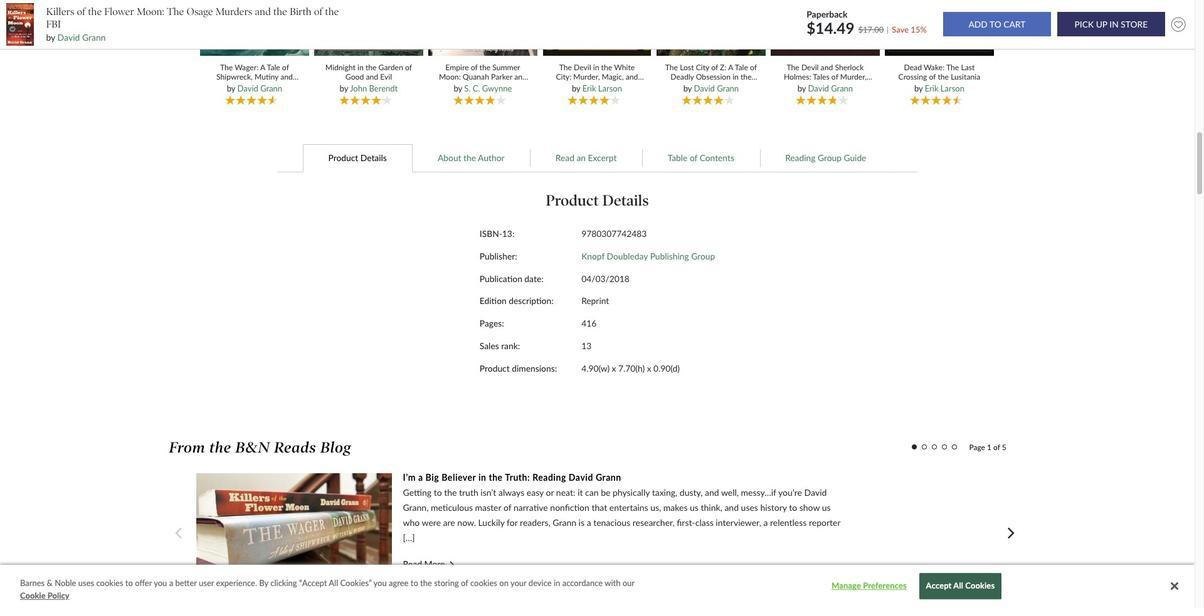 Task type: locate. For each thing, give the bounding box(es) containing it.
by left s. in the left top of the page
[[454, 83, 462, 93]]

erik inside the devil in the white city: murder, magic, and madness at the fair that changed america element
[[583, 83, 596, 93]]

publication date:
[[480, 273, 544, 284]]

and right mutiny
[[281, 72, 293, 81]]

the inside the lost city of z: a tale of deadly obsession in the amazon
[[665, 62, 678, 72]]

manage
[[832, 581, 861, 591]]

grann down mutiny
[[260, 83, 282, 93]]

in inside midnight in the garden of good and evil by john berendt
[[358, 62, 364, 72]]

0 horizontal spatial uses
[[78, 578, 94, 588]]

by down deadly
[[683, 83, 692, 93]]

0 vertical spatial product details
[[328, 152, 387, 163]]

david grann link down z:
[[694, 83, 739, 93]]

0 horizontal spatial group
[[691, 251, 715, 262]]

experience.
[[216, 578, 257, 588]]

cookies left offer
[[96, 578, 123, 588]]

noble
[[55, 578, 76, 588]]

0 horizontal spatial a
[[260, 62, 265, 72]]

option
[[197, 472, 961, 587]]

1 horizontal spatial murder,
[[840, 72, 867, 81]]

murder, up at
[[573, 72, 600, 81]]

david inside killers of the flower moon: the osage murders and the birth of the fbi by david grann
[[57, 32, 80, 43]]

meticulous
[[431, 503, 473, 513]]

1 vertical spatial group
[[691, 251, 715, 262]]

our
[[623, 578, 635, 588]]

1 horizontal spatial tale
[[735, 62, 748, 72]]

tale right z:
[[735, 62, 748, 72]]

by down the crossing
[[914, 83, 923, 93]]

of inside the "table of contents" link
[[690, 152, 698, 163]]

3 by david grann from the left
[[798, 83, 853, 93]]

1 horizontal spatial read
[[556, 152, 574, 163]]

devil up at
[[574, 62, 591, 72]]

by inside dead wake: the last crossing of the lusitania by erik larson
[[914, 83, 923, 93]]

2 horizontal spatial by david grann
[[798, 83, 853, 93]]

2 devil from the left
[[802, 62, 819, 72]]

1 erik from the left
[[583, 83, 596, 93]]

0 horizontal spatial devil
[[574, 62, 591, 72]]

crossing
[[899, 72, 927, 81]]

david grann link inside the devil and sherlock holmes: tales of murder, madness, and obsession element
[[808, 83, 853, 93]]

you right offer
[[154, 578, 167, 588]]

obsession up amazon
[[696, 72, 731, 81]]

david grann link inside the lost city of z: a tale of deadly obsession in the amazon element
[[694, 83, 739, 93]]

1 horizontal spatial cookies
[[470, 578, 497, 588]]

changed
[[568, 91, 597, 100]]

1 horizontal spatial group
[[818, 152, 842, 163]]

sales
[[480, 341, 499, 351]]

larson inside the devil in the white city: murder, magic, and madness at the fair that changed america element
[[598, 83, 622, 93]]

the up shipwreck,
[[220, 62, 233, 72]]

product details link
[[303, 144, 412, 173]]

accept
[[926, 581, 952, 591]]

shipwreck,
[[216, 72, 253, 81]]

0 horizontal spatial cookies
[[96, 578, 123, 588]]

david down the fbi
[[57, 32, 80, 43]]

reading group guide
[[785, 152, 866, 163]]

table of contents
[[668, 152, 734, 163]]

1 horizontal spatial by david grann
[[683, 83, 739, 93]]

by left at
[[572, 83, 580, 93]]

devil for erik larson
[[574, 62, 591, 72]]

david grann link for the devil and sherlock holmes: tales of murder, madness, and obsession
[[808, 83, 853, 93]]

0 horizontal spatial erik larson link
[[583, 83, 622, 93]]

0 horizontal spatial read
[[403, 559, 422, 570]]

0 horizontal spatial obsession
[[696, 72, 731, 81]]

and down tales
[[818, 82, 830, 91]]

1 murder, from the left
[[573, 72, 600, 81]]

david down city
[[694, 83, 715, 93]]

0 horizontal spatial product
[[328, 152, 358, 163]]

taxing,
[[652, 488, 678, 498]]

by erik larson
[[572, 83, 622, 93]]

of inside dead wake: the last crossing of the lusitania by erik larson
[[929, 72, 936, 81]]

david inside the wager: a tale of shipwreck, mutiny and murder (2023 b&n author of the year) element
[[237, 83, 258, 93]]

first-
[[677, 518, 695, 528]]

0 vertical spatial group
[[818, 152, 842, 163]]

tales
[[813, 72, 830, 81]]

2 larson from the left
[[941, 83, 965, 93]]

the inside the wager: a tale of shipwreck, mutiny and murder (2023 b&n author of the year)
[[220, 62, 233, 72]]

policy
[[48, 591, 69, 601]]

reading up or
[[533, 472, 566, 483]]

and right murders
[[255, 5, 271, 17]]

devil inside "the devil and sherlock holmes: tales of murder, madness, and obsession"
[[802, 62, 819, 72]]

page
[[969, 443, 985, 452]]

by david grann inside the devil and sherlock holmes: tales of murder, madness, and obsession element
[[798, 83, 853, 93]]

david up show
[[804, 488, 827, 498]]

grann inside the devil and sherlock holmes: tales of murder, madness, and obsession element
[[831, 83, 853, 93]]

dead wake: the last crossing of the lusitania element
[[884, 0, 999, 107]]

1 horizontal spatial devil
[[802, 62, 819, 72]]

the inside dead wake: the last crossing of the lusitania by erik larson
[[946, 62, 959, 72]]

1 cookies from the left
[[96, 578, 123, 588]]

us up "reporter" on the right
[[822, 503, 831, 513]]

by inside killers of the flower moon: the osage murders and the birth of the fbi by david grann
[[46, 32, 55, 43]]

pages:
[[480, 318, 504, 329]]

1 horizontal spatial details
[[603, 192, 649, 210]]

isn't
[[481, 488, 496, 498]]

read inside tab list
[[556, 152, 574, 163]]

c.
[[473, 83, 480, 93]]

for
[[507, 518, 518, 528]]

magic,
[[602, 72, 624, 81]]

author right about
[[478, 152, 505, 163]]

truth
[[459, 488, 478, 498]]

read left more
[[403, 559, 422, 570]]

murder,
[[573, 72, 600, 81], [840, 72, 867, 81]]

from the b&n reads blog
[[169, 439, 352, 457]]

the inside midnight in the garden of good and evil by john berendt
[[366, 62, 377, 72]]

2 erik larson link from the left
[[925, 83, 965, 93]]

it
[[578, 488, 583, 498]]

0 horizontal spatial tale
[[267, 62, 280, 72]]

lost
[[680, 62, 694, 72]]

1 horizontal spatial x
[[647, 363, 651, 374]]

reading
[[785, 152, 816, 163], [533, 472, 566, 483]]

uses
[[741, 503, 758, 513], [78, 578, 94, 588]]

details inside "tab panel"
[[603, 192, 649, 210]]

uses inside i'm a big believer in the truth: reading david grann getting to the truth isn't always easy or neat: it can be physically taxing, dusty, and well, messy…if you're david grann, meticulous master of narrative nonfiction that entertains us, makes us think, and uses history to show us who were are now. luckily for readers, grann is a tenacious researcher, first-class interviewer, a relentless reporter […]
[[741, 503, 758, 513]]

devil inside the devil in the white city: murder, magic, and madness at the fair that changed america
[[574, 62, 591, 72]]

i'm
[[403, 472, 416, 483]]

1 horizontal spatial erik
[[925, 83, 939, 93]]

midnight in the garden of good and evil element
[[313, 0, 428, 107]]

the inside the devil in the white city: murder, magic, and madness at the fair that changed america
[[559, 62, 572, 72]]

a inside the lost city of z: a tale of deadly obsession in the amazon
[[728, 62, 733, 72]]

1 a from the left
[[260, 62, 265, 72]]

preferences
[[863, 581, 907, 591]]

group left guide
[[818, 152, 842, 163]]

contents
[[700, 152, 734, 163]]

0 horizontal spatial author
[[276, 82, 300, 91]]

group right publishing in the top right of the page
[[691, 251, 715, 262]]

in inside the devil in the white city: murder, magic, and madness at the fair that changed america
[[593, 62, 599, 72]]

0 horizontal spatial murder,
[[573, 72, 600, 81]]

by down the fbi
[[46, 32, 55, 43]]

2 tale from the left
[[735, 62, 748, 72]]

larson down magic, at the top
[[598, 83, 622, 93]]

the inside the lost city of z: a tale of deadly obsession in the amazon
[[741, 72, 752, 81]]

0 horizontal spatial reading
[[533, 472, 566, 483]]

read inside option
[[403, 559, 422, 570]]

larson inside dead wake: the last crossing of the lusitania by erik larson
[[941, 83, 965, 93]]

murder, down sherlock
[[840, 72, 867, 81]]

tab list
[[175, 144, 1020, 173]]

1 devil from the left
[[574, 62, 591, 72]]

a left better
[[169, 578, 173, 588]]

all right "accept
[[329, 578, 338, 588]]

of inside midnight in the garden of good and evil by john berendt
[[405, 62, 412, 72]]

0 horizontal spatial by david grann
[[227, 83, 282, 93]]

david grann link down tales
[[808, 83, 853, 93]]

grann down the 'flower'
[[82, 32, 106, 43]]

1 horizontal spatial all
[[954, 581, 963, 591]]

grann,
[[403, 503, 429, 513]]

erik larson link for the devil in the white city: murder, magic, and madness at the fair that changed america
[[583, 83, 622, 93]]

the lost city of z: a tale of deadly obsession in the amazon
[[665, 62, 757, 91]]

barnes & noble uses cookies to offer you a better user experience. by clicking "accept all cookies" you agree to the storing of cookies on your device in accordance with our cookie policy
[[20, 578, 635, 601]]

by inside the devil and sherlock holmes: tales of murder, madness, and obsession element
[[798, 83, 806, 93]]

amazon
[[698, 82, 725, 91]]

a right z:
[[728, 62, 733, 72]]

read an excerpt
[[556, 152, 617, 163]]

1 horizontal spatial obsession
[[832, 82, 867, 91]]

read left an
[[556, 152, 574, 163]]

group
[[818, 152, 842, 163], [691, 251, 715, 262]]

1 horizontal spatial reading
[[785, 152, 816, 163]]

devil up tales
[[802, 62, 819, 72]]

2 murder, from the left
[[840, 72, 867, 81]]

the lost city of z: a tale of deadly obsession in the amazon element
[[655, 0, 771, 107]]

david down shipwreck,
[[237, 83, 258, 93]]

and
[[255, 5, 271, 17], [821, 62, 833, 72], [281, 72, 293, 81], [366, 72, 378, 81], [626, 72, 638, 81], [818, 82, 830, 91], [705, 488, 719, 498], [725, 503, 739, 513]]

of inside i'm a big believer in the truth: reading david grann getting to the truth isn't always easy or neat: it can be physically taxing, dusty, and well, messy…if you're david grann, meticulous master of narrative nonfiction that entertains us, makes us think, and uses history to show us who were are now. luckily for readers, grann is a tenacious researcher, first-class interviewer, a relentless reporter […]
[[504, 503, 511, 513]]

0 horizontal spatial larson
[[598, 83, 622, 93]]

david down tales
[[808, 83, 829, 93]]

wager:
[[235, 62, 259, 72]]

by down shipwreck,
[[227, 83, 235, 93]]

dusty,
[[680, 488, 703, 498]]

the left last
[[946, 62, 959, 72]]

grann up the be
[[596, 472, 621, 483]]

1 tale from the left
[[267, 62, 280, 72]]

cookies"
[[340, 578, 372, 588]]

berendt
[[369, 83, 398, 93]]

david
[[57, 32, 80, 43], [237, 83, 258, 93], [694, 83, 715, 93], [808, 83, 829, 93], [569, 472, 593, 483], [804, 488, 827, 498]]

1 horizontal spatial larson
[[941, 83, 965, 93]]

by down the holmes:
[[798, 83, 806, 93]]

the
[[88, 5, 102, 17], [273, 5, 287, 17], [325, 5, 339, 17], [366, 62, 377, 72], [601, 62, 612, 72], [741, 72, 752, 81], [938, 72, 949, 81], [596, 82, 607, 91], [244, 91, 255, 100], [464, 152, 476, 163], [209, 439, 231, 457], [489, 472, 503, 483], [444, 488, 457, 498], [420, 578, 432, 588]]

0 horizontal spatial product details
[[328, 152, 387, 163]]

edition
[[480, 296, 507, 306]]

x left 7.70(h)
[[612, 363, 616, 374]]

1 horizontal spatial uses
[[741, 503, 758, 513]]

of inside barnes & noble uses cookies to offer you a better user experience. by clicking "accept all cookies" you agree to the storing of cookies on your device in accordance with our cookie policy
[[461, 578, 468, 588]]

1 vertical spatial details
[[603, 192, 649, 210]]

0 vertical spatial reading
[[785, 152, 816, 163]]

x left the 0.90(d)
[[647, 363, 651, 374]]

the devil in the white city: murder, magic, and madness at the fair that changed america image
[[542, 0, 652, 56]]

product details
[[328, 152, 387, 163], [546, 192, 649, 210]]

and up that
[[626, 72, 638, 81]]

1 us from the left
[[690, 503, 699, 513]]

the wager: a tale of shipwreck, mutiny and murder (2023 b&n author of the year)
[[210, 62, 300, 100]]

an
[[577, 152, 586, 163]]

the up the holmes:
[[787, 62, 800, 72]]

grann down sherlock
[[831, 83, 853, 93]]

david grann link down mutiny
[[237, 83, 282, 93]]

by
[[259, 578, 268, 588]]

midnight in the garden of good and evil link
[[322, 62, 415, 82]]

us down "dusty,"
[[690, 503, 699, 513]]

history
[[761, 503, 787, 513]]

and up john berendt link
[[366, 72, 378, 81]]

1 horizontal spatial us
[[822, 503, 831, 513]]

None submit
[[943, 12, 1051, 37], [1057, 12, 1165, 37], [943, 12, 1051, 37], [1057, 12, 1165, 37]]

by david grann for obsession
[[683, 83, 739, 93]]

all right accept
[[954, 581, 963, 591]]

the up city:
[[559, 62, 572, 72]]

1 erik larson link from the left
[[583, 83, 622, 93]]

murder, inside "the devil and sherlock holmes: tales of murder, madness, and obsession"
[[840, 72, 867, 81]]

1 horizontal spatial erik larson link
[[925, 83, 965, 93]]

you left agree
[[374, 578, 387, 588]]

cookies left on
[[470, 578, 497, 588]]

wake:
[[924, 62, 945, 72]]

midnight in the garden of good and evil by john berendt
[[325, 62, 412, 93]]

$14.49
[[807, 19, 855, 37]]

a
[[418, 472, 423, 483], [587, 518, 591, 528], [764, 518, 768, 528], [169, 578, 173, 588]]

and inside the wager: a tale of shipwreck, mutiny and murder (2023 b&n author of the year)
[[281, 72, 293, 81]]

1 vertical spatial read
[[403, 559, 422, 570]]

a down history
[[764, 518, 768, 528]]

"accept
[[299, 578, 327, 588]]

0 horizontal spatial details
[[361, 152, 387, 163]]

author right b&n
[[276, 82, 300, 91]]

0 horizontal spatial erik
[[583, 83, 596, 93]]

uses down messy…if
[[741, 503, 758, 513]]

add to wishlist image
[[1168, 14, 1189, 35]]

by inside the lost city of z: a tale of deadly obsession in the amazon element
[[683, 83, 692, 93]]

obsession down sherlock
[[832, 82, 867, 91]]

the up deadly
[[665, 62, 678, 72]]

1 horizontal spatial a
[[728, 62, 733, 72]]

grann down z:
[[717, 83, 739, 93]]

david grann link down the fbi
[[57, 32, 106, 43]]

5
[[1002, 443, 1007, 452]]

1 vertical spatial author
[[478, 152, 505, 163]]

tale up mutiny
[[267, 62, 280, 72]]

0 horizontal spatial all
[[329, 578, 338, 588]]

0 vertical spatial read
[[556, 152, 574, 163]]

obsession inside "the devil and sherlock holmes: tales of murder, madness, and obsession"
[[832, 82, 867, 91]]

read for read more
[[403, 559, 422, 570]]

uses right noble
[[78, 578, 94, 588]]

device
[[529, 578, 552, 588]]

by left john
[[340, 83, 348, 93]]

&
[[47, 578, 53, 588]]

0 horizontal spatial us
[[690, 503, 699, 513]]

1 vertical spatial uses
[[78, 578, 94, 588]]

2 vertical spatial product
[[480, 363, 510, 374]]

the left osage
[[167, 5, 184, 17]]

with
[[605, 578, 621, 588]]

john
[[350, 83, 367, 93]]

grann down nonfiction
[[553, 518, 576, 528]]

dead wake: the last crossing of the lusitania link
[[893, 62, 986, 82]]

you're
[[778, 488, 802, 498]]

by david grann inside the lost city of z: a tale of deadly obsession in the amazon element
[[683, 83, 739, 93]]

david grann link inside the wager: a tale of shipwreck, mutiny and murder (2023 b&n author of the year) element
[[237, 83, 282, 93]]

interviewer,
[[716, 518, 761, 528]]

the inside "the devil and sherlock holmes: tales of murder, madness, and obsession"
[[787, 62, 800, 72]]

1 horizontal spatial product details
[[546, 192, 649, 210]]

privacy alert dialog
[[0, 565, 1195, 608]]

of inside "the devil and sherlock holmes: tales of murder, madness, and obsession"
[[832, 72, 838, 81]]

reading left guide
[[785, 152, 816, 163]]

0 horizontal spatial you
[[154, 578, 167, 588]]

0 horizontal spatial x
[[612, 363, 616, 374]]

2 erik from the left
[[925, 83, 939, 93]]

doubleday
[[607, 251, 648, 262]]

tale inside the wager: a tale of shipwreck, mutiny and murder (2023 b&n author of the year)
[[267, 62, 280, 72]]

details
[[361, 152, 387, 163], [603, 192, 649, 210]]

0 vertical spatial author
[[276, 82, 300, 91]]

by david grann for (2023
[[227, 83, 282, 93]]

by inside empire of the summer moon: quanah parker and the rise and fall of the comanches, the most powerful indian tribe in american history element
[[454, 83, 462, 93]]

last
[[961, 62, 975, 72]]

by david grann inside the wager: a tale of shipwreck, mutiny and murder (2023 b&n author of the year) element
[[227, 83, 282, 93]]

1 by david grann from the left
[[227, 83, 282, 93]]

1 vertical spatial reading
[[533, 472, 566, 483]]

reading inside i'm a big believer in the truth: reading david grann getting to the truth isn't always easy or neat: it can be physically taxing, dusty, and well, messy…if you're david grann, meticulous master of narrative nonfiction that entertains us, makes us think, and uses history to show us who were are now. luckily for readers, grann is a tenacious researcher, first-class interviewer, a relentless reporter […]
[[533, 472, 566, 483]]

b&n reads blog
[[235, 439, 352, 457]]

1 vertical spatial product details
[[546, 192, 649, 210]]

2 by david grann from the left
[[683, 83, 739, 93]]

0 vertical spatial uses
[[741, 503, 758, 513]]

1 horizontal spatial you
[[374, 578, 387, 588]]

uses inside barnes & noble uses cookies to offer you a better user experience. by clicking "accept all cookies" you agree to the storing of cookies on your device in accordance with our cookie policy
[[78, 578, 94, 588]]

2 x from the left
[[647, 363, 651, 374]]

larson down lusitania
[[941, 83, 965, 93]]

1 larson from the left
[[598, 83, 622, 93]]

and inside the devil in the white city: murder, magic, and madness at the fair that changed america
[[626, 72, 638, 81]]

and inside midnight in the garden of good and evil by john berendt
[[366, 72, 378, 81]]

white
[[614, 62, 635, 72]]

2 a from the left
[[728, 62, 733, 72]]

readers,
[[520, 518, 551, 528]]

dead wake: the last crossing of the lusitania by erik larson
[[899, 62, 981, 93]]

the devil in the white city: murder, magic, and madness at the fair that changed america
[[556, 62, 638, 100]]

knopf doubleday publishing group link
[[582, 251, 715, 262]]

guide
[[844, 152, 866, 163]]

1 vertical spatial product
[[546, 192, 599, 210]]

author
[[276, 82, 300, 91], [478, 152, 505, 163]]

by inside the devil in the white city: murder, magic, and madness at the fair that changed america element
[[572, 83, 580, 93]]

a up mutiny
[[260, 62, 265, 72]]



Task type: vqa. For each thing, say whether or not it's contained in the screenshot.


Task type: describe. For each thing, give the bounding box(es) containing it.
the lost city of z: a tale of deadly obsession in the amazon link
[[665, 62, 758, 91]]

author inside the wager: a tale of shipwreck, mutiny and murder (2023 b&n author of the year)
[[276, 82, 300, 91]]

that
[[623, 82, 638, 91]]

the devil in the white city: murder, magic, and madness at the fair that changed america element
[[542, 0, 657, 107]]

the inside the wager: a tale of shipwreck, mutiny and murder (2023 b&n author of the year)
[[244, 91, 255, 100]]

by inside midnight in the garden of good and evil by john berendt
[[340, 83, 348, 93]]

to left offer
[[125, 578, 133, 588]]

show
[[800, 503, 820, 513]]

4.90(w)
[[582, 363, 610, 374]]

accordance
[[562, 578, 603, 588]]

well,
[[721, 488, 739, 498]]

0 vertical spatial details
[[361, 152, 387, 163]]

the devil in the white city: murder, magic, and madness at the fair that changed america link
[[551, 62, 644, 100]]

birth
[[290, 5, 312, 17]]

researcher,
[[633, 518, 675, 528]]

1 x from the left
[[612, 363, 616, 374]]

by david grann for and
[[798, 83, 853, 93]]

2 horizontal spatial product
[[546, 192, 599, 210]]

i'm a big believer in the truth: reading david grann link
[[403, 472, 621, 484]]

description:
[[509, 296, 554, 306]]

big
[[426, 472, 439, 483]]

read more link
[[403, 559, 898, 570]]

year)
[[257, 91, 274, 100]]

all inside accept all cookies button
[[954, 581, 963, 591]]

were
[[422, 518, 441, 528]]

always
[[499, 488, 525, 498]]

a right is
[[587, 518, 591, 528]]

flower
[[104, 5, 134, 17]]

midnight
[[325, 62, 356, 72]]

group inside 'product details' "tab panel"
[[691, 251, 715, 262]]

grann inside the lost city of z: a tale of deadly obsession in the amazon element
[[717, 83, 739, 93]]

grann inside the wager: a tale of shipwreck, mutiny and murder (2023 b&n author of the year) element
[[260, 83, 282, 93]]

the devil and sherlock holmes: tales of murder, madness, and obsession
[[784, 62, 867, 91]]

david inside the devil and sherlock holmes: tales of murder, madness, and obsession element
[[808, 83, 829, 93]]

the wager: a tale of shipwreck, mutiny and murder (2023 b&n author of the year) element
[[198, 0, 314, 107]]

manage preferences button
[[830, 574, 909, 599]]

storing
[[434, 578, 459, 588]]

1 horizontal spatial author
[[478, 152, 505, 163]]

in inside barnes & noble uses cookies to offer you a better user experience. by clicking "accept all cookies" you agree to the storing of cookies on your device in accordance with our cookie policy
[[554, 578, 560, 588]]

manage preferences
[[832, 581, 907, 591]]

product details tab panel
[[378, 173, 817, 404]]

reporter
[[809, 518, 841, 528]]

and up tales
[[821, 62, 833, 72]]

i'm a big believer in the truth: reading david grann image
[[197, 474, 392, 587]]

read for read an excerpt
[[556, 152, 574, 163]]

0.90(d)
[[654, 363, 680, 374]]

to down big
[[434, 488, 442, 498]]

publisher:
[[480, 251, 517, 262]]

tenacious
[[593, 518, 630, 528]]

madness
[[556, 82, 586, 91]]

murder
[[210, 82, 234, 91]]

from
[[169, 439, 205, 457]]

the inside barnes & noble uses cookies to offer you a better user experience. by clicking "accept all cookies" you agree to the storing of cookies on your device in accordance with our cookie policy
[[420, 578, 432, 588]]

offer
[[135, 578, 152, 588]]

2 cookies from the left
[[470, 578, 497, 588]]

killers
[[46, 5, 74, 17]]

2 you from the left
[[374, 578, 387, 588]]

accept all cookies button
[[919, 574, 1002, 600]]

to down you're at right
[[789, 503, 797, 513]]

lusitania
[[951, 72, 981, 81]]

table of contents link
[[642, 144, 760, 173]]

to right agree
[[411, 578, 418, 588]]

and up think,
[[705, 488, 719, 498]]

option containing i'm a big believer in the truth: reading david grann
[[197, 472, 961, 587]]

obsession inside the lost city of z: a tale of deadly obsession in the amazon
[[696, 72, 731, 81]]

narrative
[[514, 503, 548, 513]]

a inside barnes & noble uses cookies to offer you a better user experience. by clicking "accept all cookies" you agree to the storing of cookies on your device in accordance with our cookie policy
[[169, 578, 173, 588]]

and inside killers of the flower moon: the osage murders and the birth of the fbi by david grann
[[255, 5, 271, 17]]

the devil and sherlock holmes: tales of murder, madness, and obsession element
[[769, 0, 885, 107]]

9780307742483
[[582, 229, 647, 239]]

by s. c. gwynne
[[454, 83, 512, 93]]

tab list containing product details
[[175, 144, 1020, 173]]

group inside reading group guide link
[[818, 152, 842, 163]]

killers of the flower moon: the osage murders and the birth of the fbi image
[[6, 3, 34, 46]]

tale inside the lost city of z: a tale of deadly obsession in the amazon
[[735, 62, 748, 72]]

madness,
[[784, 82, 816, 91]]

sherlock
[[835, 62, 864, 72]]

read more
[[403, 559, 445, 570]]

$17.00
[[858, 24, 884, 34]]

the for the devil in the white city: murder, magic, and madness at the fair that changed america
[[559, 62, 572, 72]]

date:
[[525, 273, 544, 284]]

in inside the lost city of z: a tale of deadly obsession in the amazon
[[733, 72, 739, 81]]

now.
[[457, 518, 476, 528]]

empire of the summer moon: quanah parker and the rise and fall of the comanches, the most powerful indian tribe in american history element
[[426, 0, 542, 107]]

at
[[588, 82, 594, 91]]

osage
[[187, 5, 213, 17]]

(2023
[[236, 82, 256, 91]]

easy
[[527, 488, 544, 498]]

the for the devil and sherlock holmes: tales of murder, madness, and obsession
[[787, 62, 800, 72]]

reprint
[[582, 296, 609, 306]]

david up it
[[569, 472, 593, 483]]

relentless
[[770, 518, 807, 528]]

gwynne
[[482, 83, 512, 93]]

in inside i'm a big believer in the truth: reading david grann getting to the truth isn't always easy or neat: it can be physically taxing, dusty, and well, messy…if you're david grann, meticulous master of narrative nonfiction that entertains us, makes us think, and uses history to show us who were are now. luckily for readers, grann is a tenacious researcher, first-class interviewer, a relentless reporter […]
[[479, 472, 486, 483]]

think,
[[701, 503, 722, 513]]

the inside killers of the flower moon: the osage murders and the birth of the fbi by david grann
[[167, 5, 184, 17]]

on
[[499, 578, 509, 588]]

devil for david grann
[[802, 62, 819, 72]]

product details inside 'product details' "tab panel"
[[546, 192, 649, 210]]

grann inside killers of the flower moon: the osage murders and the birth of the fbi by david grann
[[82, 32, 106, 43]]

z:
[[720, 62, 727, 72]]

0 vertical spatial product
[[328, 152, 358, 163]]

evil
[[380, 72, 392, 81]]

isbn-
[[480, 229, 502, 239]]

the for the wager: a tale of shipwreck, mutiny and murder (2023 b&n author of the year)
[[220, 62, 233, 72]]

be
[[601, 488, 611, 498]]

1 you from the left
[[154, 578, 167, 588]]

4.90(w) x 7.70(h) x 0.90(d)
[[582, 363, 680, 374]]

class
[[695, 518, 714, 528]]

04/03/2018
[[582, 273, 630, 284]]

rank:
[[501, 341, 520, 351]]

s.
[[464, 83, 471, 93]]

13
[[582, 341, 592, 351]]

moon:
[[137, 5, 164, 17]]

all inside barnes & noble uses cookies to offer you a better user experience. by clicking "accept all cookies" you agree to the storing of cookies on your device in accordance with our cookie policy
[[329, 578, 338, 588]]

cookie
[[20, 591, 46, 601]]

the inside dead wake: the last crossing of the lusitania by erik larson
[[938, 72, 949, 81]]

accept all cookies
[[926, 581, 995, 591]]

erik larson link for dead wake: the last crossing of the lusitania
[[925, 83, 965, 93]]

murder, inside the devil in the white city: murder, magic, and madness at the fair that changed america
[[573, 72, 600, 81]]

david grann link for the wager: a tale of shipwreck, mutiny and murder (2023 b&n author of the year)
[[237, 83, 282, 93]]

and down well,
[[725, 503, 739, 513]]

product details inside product details link
[[328, 152, 387, 163]]

a right "i'm"
[[418, 472, 423, 483]]

the for the lost city of z: a tale of deadly obsession in the amazon
[[665, 62, 678, 72]]

a inside the wager: a tale of shipwreck, mutiny and murder (2023 b&n author of the year)
[[260, 62, 265, 72]]

agree
[[389, 578, 409, 588]]

save 15%
[[892, 24, 927, 34]]

david grann link for the lost city of z: a tale of deadly obsession in the amazon
[[694, 83, 739, 93]]

killers of the flower moon: the osage murders and the birth of the fbi by david grann
[[46, 5, 339, 43]]

by inside the wager: a tale of shipwreck, mutiny and murder (2023 b&n author of the year) element
[[227, 83, 235, 93]]

1 horizontal spatial product
[[480, 363, 510, 374]]

2 us from the left
[[822, 503, 831, 513]]

your
[[511, 578, 527, 588]]

is
[[579, 518, 585, 528]]

nonfiction
[[550, 503, 590, 513]]

about the author
[[438, 152, 505, 163]]

us,
[[651, 503, 661, 513]]

that
[[592, 503, 607, 513]]

edition description:
[[480, 296, 554, 306]]

erik inside dead wake: the last crossing of the lusitania by erik larson
[[925, 83, 939, 93]]

david inside the lost city of z: a tale of deadly obsession in the amazon element
[[694, 83, 715, 93]]

clicking
[[270, 578, 297, 588]]



